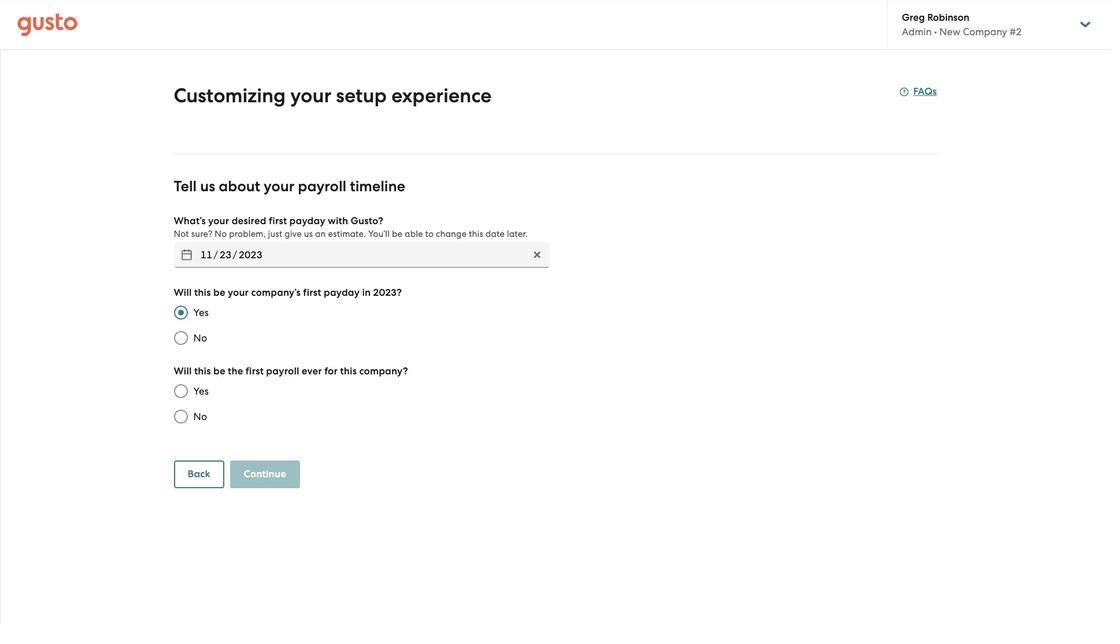 Task type: describe. For each thing, give the bounding box(es) containing it.
change
[[436, 229, 467, 239]]

your right the about
[[264, 178, 295, 195]]

home image
[[17, 13, 78, 36]]

ever
[[302, 366, 322, 378]]

estimate.
[[328, 229, 366, 239]]

will this be your company's first payday in 2023?
[[174, 287, 402, 299]]

tell
[[174, 178, 197, 195]]

greg robinson admin • new company #2
[[902, 12, 1022, 38]]

setup
[[336, 84, 387, 108]]

date
[[486, 229, 505, 239]]

greg
[[902, 12, 925, 24]]

desired
[[232, 215, 266, 227]]

sure?
[[191, 229, 213, 239]]

•
[[934, 26, 937, 38]]

2023?
[[373, 287, 402, 299]]

Month (mm) field
[[199, 246, 214, 264]]

this down month (mm) field at the left of the page
[[194, 287, 211, 299]]

your left setup on the left
[[290, 84, 332, 108]]

gusto?
[[351, 215, 383, 227]]

timeline
[[350, 178, 405, 195]]

not
[[174, 229, 189, 239]]

yes radio for will this be your company's first payday in 2023?
[[168, 300, 193, 326]]

yes for the
[[193, 386, 209, 397]]

new
[[940, 26, 961, 38]]

No radio
[[168, 404, 193, 430]]

admin
[[902, 26, 932, 38]]

robinson
[[928, 12, 970, 24]]

tell us about your payroll timeline
[[174, 178, 405, 195]]

about
[[219, 178, 260, 195]]

1 vertical spatial payday
[[324, 287, 360, 299]]

1 vertical spatial payroll
[[266, 366, 299, 378]]

will for will this be the first payroll ever for this company?
[[174, 366, 192, 378]]

faqs
[[914, 86, 937, 98]]

you'll
[[368, 229, 390, 239]]

problem,
[[229, 229, 266, 239]]

your inside the what's your desired first payday with gusto? not sure? no problem, just give us an estimate. you'll be able to change this date later.
[[208, 215, 229, 227]]

with
[[328, 215, 348, 227]]

yes for your
[[193, 307, 209, 319]]

1 vertical spatial first
[[303, 287, 321, 299]]

first inside the what's your desired first payday with gusto? not sure? no problem, just give us an estimate. you'll be able to change this date later.
[[269, 215, 287, 227]]

be inside the what's your desired first payday with gusto? not sure? no problem, just give us an estimate. you'll be able to change this date later.
[[392, 229, 403, 239]]

be for will this be your company's first payday in 2023?
[[213, 287, 225, 299]]



Task type: locate. For each thing, give the bounding box(es) containing it.
/ down problem,
[[233, 249, 237, 261]]

2 vertical spatial no
[[193, 411, 207, 423]]

1 vertical spatial us
[[304, 229, 313, 239]]

payroll left ever
[[266, 366, 299, 378]]

no for your
[[193, 333, 207, 344]]

0 vertical spatial no
[[215, 229, 227, 239]]

payday up an
[[290, 215, 326, 227]]

will
[[174, 287, 192, 299], [174, 366, 192, 378]]

#2
[[1010, 26, 1022, 38]]

yes
[[193, 307, 209, 319], [193, 386, 209, 397]]

0 horizontal spatial first
[[246, 366, 264, 378]]

1 vertical spatial be
[[213, 287, 225, 299]]

1 / from the left
[[214, 249, 218, 261]]

/ left year (yyyy) field
[[214, 249, 218, 261]]

first right company's
[[303, 287, 321, 299]]

1 will from the top
[[174, 287, 192, 299]]

2 horizontal spatial first
[[303, 287, 321, 299]]

your
[[290, 84, 332, 108], [264, 178, 295, 195], [208, 215, 229, 227], [228, 287, 249, 299]]

Year (yyyy) field
[[237, 246, 264, 264]]

will up no option in the left bottom of the page
[[174, 287, 192, 299]]

company's
[[251, 287, 301, 299]]

0 vertical spatial us
[[200, 178, 215, 195]]

able
[[405, 229, 423, 239]]

first
[[269, 215, 287, 227], [303, 287, 321, 299], [246, 366, 264, 378]]

/
[[214, 249, 218, 261], [233, 249, 237, 261]]

just
[[268, 229, 282, 239]]

your left company's
[[228, 287, 249, 299]]

payday
[[290, 215, 326, 227], [324, 287, 360, 299]]

2 yes from the top
[[193, 386, 209, 397]]

this right for
[[340, 366, 357, 378]]

us inside the what's your desired first payday with gusto? not sure? no problem, just give us an estimate. you'll be able to change this date later.
[[304, 229, 313, 239]]

be left the
[[213, 366, 225, 378]]

the
[[228, 366, 243, 378]]

0 vertical spatial payroll
[[298, 178, 346, 195]]

0 vertical spatial be
[[392, 229, 403, 239]]

us
[[200, 178, 215, 195], [304, 229, 313, 239]]

1 yes radio from the top
[[168, 300, 193, 326]]

this left date
[[469, 229, 483, 239]]

2 vertical spatial first
[[246, 366, 264, 378]]

no for the
[[193, 411, 207, 423]]

experience
[[392, 84, 492, 108]]

0 vertical spatial first
[[269, 215, 287, 227]]

this left the
[[194, 366, 211, 378]]

yes radio for will this be the first payroll ever for this company?
[[168, 379, 193, 404]]

back button
[[174, 461, 224, 489]]

for
[[325, 366, 338, 378]]

will down no option in the left bottom of the page
[[174, 366, 192, 378]]

first right the
[[246, 366, 264, 378]]

payday inside the what's your desired first payday with gusto? not sure? no problem, just give us an estimate. you'll be able to change this date later.
[[290, 215, 326, 227]]

company?
[[359, 366, 408, 378]]

will this be the first payroll ever for this company?
[[174, 366, 408, 378]]

your up sure?
[[208, 215, 229, 227]]

company
[[963, 26, 1008, 38]]

No radio
[[168, 326, 193, 351]]

what's your desired first payday with gusto? not sure? no problem, just give us an estimate. you'll be able to change this date later.
[[174, 215, 528, 239]]

this
[[469, 229, 483, 239], [194, 287, 211, 299], [194, 366, 211, 378], [340, 366, 357, 378]]

0 vertical spatial yes
[[193, 307, 209, 319]]

1 vertical spatial yes radio
[[168, 379, 193, 404]]

us right tell
[[200, 178, 215, 195]]

faqs button
[[900, 85, 937, 99]]

0 horizontal spatial us
[[200, 178, 215, 195]]

yes up no radio
[[193, 386, 209, 397]]

0 vertical spatial yes radio
[[168, 300, 193, 326]]

what's
[[174, 215, 206, 227]]

yes up no option in the left bottom of the page
[[193, 307, 209, 319]]

this inside the what's your desired first payday with gusto? not sure? no problem, just give us an estimate. you'll be able to change this date later.
[[469, 229, 483, 239]]

in
[[362, 287, 371, 299]]

customizing your setup experience
[[174, 84, 492, 108]]

1 horizontal spatial first
[[269, 215, 287, 227]]

an
[[315, 229, 326, 239]]

payroll
[[298, 178, 346, 195], [266, 366, 299, 378]]

1 vertical spatial yes
[[193, 386, 209, 397]]

1 yes from the top
[[193, 307, 209, 319]]

2 / from the left
[[233, 249, 237, 261]]

payday left in
[[324, 287, 360, 299]]

0 horizontal spatial /
[[214, 249, 218, 261]]

be down day (dd) field
[[213, 287, 225, 299]]

no
[[215, 229, 227, 239], [193, 333, 207, 344], [193, 411, 207, 423]]

2 yes radio from the top
[[168, 379, 193, 404]]

to
[[425, 229, 434, 239]]

1 vertical spatial will
[[174, 366, 192, 378]]

payroll up with
[[298, 178, 346, 195]]

no inside the what's your desired first payday with gusto? not sure? no problem, just give us an estimate. you'll be able to change this date later.
[[215, 229, 227, 239]]

1 horizontal spatial us
[[304, 229, 313, 239]]

be left the able
[[392, 229, 403, 239]]

give
[[285, 229, 302, 239]]

1 vertical spatial no
[[193, 333, 207, 344]]

later.
[[507, 229, 528, 239]]

Day (dd) field
[[218, 246, 233, 264]]

0 vertical spatial will
[[174, 287, 192, 299]]

2 vertical spatial be
[[213, 366, 225, 378]]

back
[[188, 468, 210, 481]]

first up just
[[269, 215, 287, 227]]

will for will this be your company's first payday in 2023?
[[174, 287, 192, 299]]

customizing
[[174, 84, 286, 108]]

2 will from the top
[[174, 366, 192, 378]]

Yes radio
[[168, 300, 193, 326], [168, 379, 193, 404]]

1 horizontal spatial /
[[233, 249, 237, 261]]

0 vertical spatial payday
[[290, 215, 326, 227]]

us left an
[[304, 229, 313, 239]]

be
[[392, 229, 403, 239], [213, 287, 225, 299], [213, 366, 225, 378]]

be for will this be the first payroll ever for this company?
[[213, 366, 225, 378]]



Task type: vqa. For each thing, say whether or not it's contained in the screenshot.
Onboarding,
no



